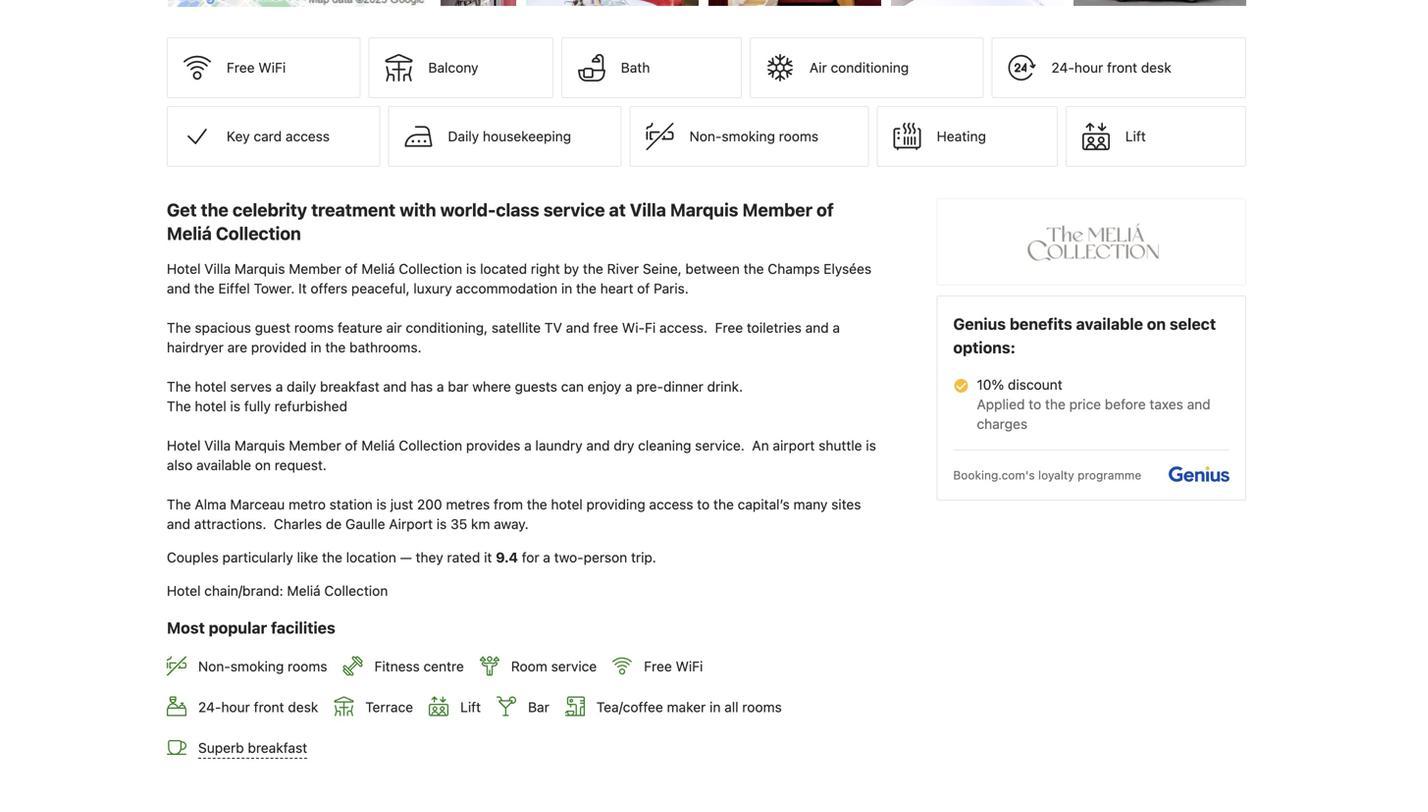 Task type: locate. For each thing, give the bounding box(es) containing it.
km
[[471, 516, 490, 532]]

front
[[1108, 60, 1138, 76], [254, 699, 284, 715]]

to down discount
[[1029, 396, 1042, 412]]

1 horizontal spatial lift
[[1126, 128, 1147, 144]]

hotel for hotel chain/brand: meliá collection
[[167, 583, 201, 599]]

breakfast right superb
[[248, 740, 307, 756]]

0 vertical spatial villa
[[630, 199, 667, 221]]

marquis
[[671, 199, 739, 221], [235, 261, 285, 277], [235, 438, 285, 454]]

rooms inside hotel villa marquis member of meliá collection is located right by the river seine, between the champs elysées and the eiffel tower. it offers peaceful, luxury accommodation in the heart of paris. the spacious guest rooms feature air conditioning, satellite tv and free wi-fi access.  free toiletries and a hairdryer are provided in the bathrooms. the hotel serves a daily breakfast and has a bar where guests can enjoy a pre-dinner drink. the hotel is fully refurbished hotel villa marquis member of meliá collection provides a laundry and dry cleaning service.  an airport shuttle is also available on request. the alma marceau metro station is just 200 metres from the hotel providing access to the capital's many sites and attractions.  charles de gaulle airport is 35 km away.
[[294, 320, 334, 336]]

between
[[686, 261, 740, 277]]

and inside 10% discount applied to the price before taxes and charges
[[1188, 396, 1211, 412]]

hotel for hotel villa marquis member of meliá collection is located right by the river seine, between the champs elysées and the eiffel tower. it offers peaceful, luxury accommodation in the heart of paris. the spacious guest rooms feature air conditioning, satellite tv and free wi-fi access.  free toiletries and a hairdryer are provided in the bathrooms. the hotel serves a daily breakfast and has a bar where guests can enjoy a pre-dinner drink. the hotel is fully refurbished hotel villa marquis member of meliá collection provides a laundry and dry cleaning service.  an airport shuttle is also available on request. the alma marceau metro station is just 200 metres from the hotel providing access to the capital's many sites and attractions.  charles de gaulle airport is 35 km away.
[[167, 261, 201, 277]]

0 horizontal spatial front
[[254, 699, 284, 715]]

and right tv
[[566, 320, 590, 336]]

a left 'pre-'
[[625, 379, 633, 395]]

hotel up also
[[167, 438, 201, 454]]

rooms down air
[[779, 128, 819, 144]]

balcony
[[429, 60, 479, 76]]

0 vertical spatial 24-hour front desk
[[1052, 60, 1172, 76]]

of up 'elysées'
[[817, 199, 834, 221]]

to inside hotel villa marquis member of meliá collection is located right by the river seine, between the champs elysées and the eiffel tower. it offers peaceful, luxury accommodation in the heart of paris. the spacious guest rooms feature air conditioning, satellite tv and free wi-fi access.  free toiletries and a hairdryer are provided in the bathrooms. the hotel serves a daily breakfast and has a bar where guests can enjoy a pre-dinner drink. the hotel is fully refurbished hotel villa marquis member of meliá collection provides a laundry and dry cleaning service.  an airport shuttle is also available on request. the alma marceau metro station is just 200 metres from the hotel providing access to the capital's many sites and attractions.  charles de gaulle airport is 35 km away.
[[697, 496, 710, 513]]

0 vertical spatial marquis
[[671, 199, 739, 221]]

room service
[[511, 658, 597, 675]]

10% discount applied to the price before taxes and charges
[[977, 377, 1211, 432]]

discount
[[1008, 377, 1063, 393]]

marquis up between on the top of the page
[[671, 199, 739, 221]]

hotel down get
[[167, 261, 201, 277]]

non- down popular
[[198, 658, 231, 675]]

available up alma
[[196, 457, 251, 473]]

service right room
[[551, 658, 597, 675]]

1 horizontal spatial free
[[644, 658, 672, 675]]

0 vertical spatial lift
[[1126, 128, 1147, 144]]

1 vertical spatial hotel
[[167, 438, 201, 454]]

rooms
[[779, 128, 819, 144], [294, 320, 334, 336], [288, 658, 327, 675], [743, 699, 782, 715]]

is right shuttle
[[866, 438, 877, 454]]

housekeeping
[[483, 128, 572, 144]]

1 horizontal spatial front
[[1108, 60, 1138, 76]]

desk up superb breakfast
[[288, 699, 318, 715]]

0 vertical spatial to
[[1029, 396, 1042, 412]]

1 horizontal spatial breakfast
[[320, 379, 380, 395]]

2 vertical spatial hotel
[[167, 583, 201, 599]]

0 vertical spatial hotel
[[167, 261, 201, 277]]

and right toiletries
[[806, 320, 829, 336]]

1 vertical spatial smoking
[[231, 658, 284, 675]]

meliá
[[167, 223, 212, 244], [362, 261, 395, 277], [362, 438, 395, 454], [287, 583, 321, 599]]

eiffel
[[218, 280, 250, 297]]

desk inside button
[[1142, 60, 1172, 76]]

meliá down like
[[287, 583, 321, 599]]

seine,
[[643, 261, 682, 277]]

serves
[[230, 379, 272, 395]]

villa
[[630, 199, 667, 221], [204, 261, 231, 277], [204, 438, 231, 454]]

genius benefits available on select options:
[[954, 315, 1217, 357]]

heart
[[601, 280, 634, 297]]

and right taxes
[[1188, 396, 1211, 412]]

1 horizontal spatial in
[[562, 280, 573, 297]]

hotel down couples
[[167, 583, 201, 599]]

hotel left serves at the top
[[195, 379, 227, 395]]

0 vertical spatial free wifi
[[227, 60, 286, 76]]

smoking
[[722, 128, 776, 144], [231, 658, 284, 675]]

the right like
[[322, 549, 343, 566]]

hotel left fully
[[195, 398, 227, 414]]

free left toiletries
[[715, 320, 743, 336]]

smoking inside button
[[722, 128, 776, 144]]

access.
[[660, 320, 708, 336]]

3 hotel from the top
[[167, 583, 201, 599]]

wifi up tea/coffee maker in all rooms
[[676, 658, 703, 675]]

non-smoking rooms
[[690, 128, 819, 144], [198, 658, 327, 675]]

0 vertical spatial 24-
[[1052, 60, 1075, 76]]

35
[[451, 516, 468, 532]]

0 horizontal spatial 24-hour front desk
[[198, 699, 318, 715]]

fitness
[[375, 658, 420, 675]]

0 vertical spatial service
[[544, 199, 605, 221]]

rooms down "facilities"
[[288, 658, 327, 675]]

meliá down get
[[167, 223, 212, 244]]

member up "champs"
[[743, 199, 813, 221]]

service
[[544, 199, 605, 221], [551, 658, 597, 675]]

on inside hotel villa marquis member of meliá collection is located right by the river seine, between the champs elysées and the eiffel tower. it offers peaceful, luxury accommodation in the heart of paris. the spacious guest rooms feature air conditioning, satellite tv and free wi-fi access.  free toiletries and a hairdryer are provided in the bathrooms. the hotel serves a daily breakfast and has a bar where guests can enjoy a pre-dinner drink. the hotel is fully refurbished hotel villa marquis member of meliá collection provides a laundry and dry cleaning service.  an airport shuttle is also available on request. the alma marceau metro station is just 200 metres from the hotel providing access to the capital's many sites and attractions.  charles de gaulle airport is 35 km away.
[[255, 457, 271, 473]]

the right get
[[201, 199, 229, 221]]

a right for
[[543, 549, 551, 566]]

superb
[[198, 740, 244, 756]]

2 horizontal spatial free
[[715, 320, 743, 336]]

1 horizontal spatial non-
[[690, 128, 722, 144]]

member up it
[[289, 261, 341, 277]]

class
[[496, 199, 540, 221]]

0 horizontal spatial to
[[697, 496, 710, 513]]

and
[[167, 280, 191, 297], [566, 320, 590, 336], [806, 320, 829, 336], [383, 379, 407, 395], [1188, 396, 1211, 412], [587, 438, 610, 454], [167, 516, 191, 532]]

24-
[[1052, 60, 1075, 76], [198, 699, 221, 715]]

the up hairdryer
[[167, 320, 191, 336]]

2 horizontal spatial in
[[710, 699, 721, 715]]

non- down bath button
[[690, 128, 722, 144]]

1 horizontal spatial access
[[649, 496, 694, 513]]

0 vertical spatial breakfast
[[320, 379, 380, 395]]

marquis up tower. at the left of page
[[235, 261, 285, 277]]

the down discount
[[1046, 396, 1066, 412]]

1 vertical spatial on
[[255, 457, 271, 473]]

just
[[391, 496, 414, 513]]

0 vertical spatial hotel
[[195, 379, 227, 395]]

1 vertical spatial hour
[[221, 699, 250, 715]]

booking.com's loyalty programme
[[954, 468, 1142, 482]]

in down by
[[562, 280, 573, 297]]

access right card
[[286, 128, 330, 144]]

0 vertical spatial smoking
[[722, 128, 776, 144]]

free up key
[[227, 60, 255, 76]]

1 horizontal spatial hour
[[1075, 60, 1104, 76]]

0 horizontal spatial lift
[[461, 699, 481, 715]]

non-smoking rooms button
[[630, 106, 869, 167]]

0 vertical spatial member
[[743, 199, 813, 221]]

and up couples
[[167, 516, 191, 532]]

0 horizontal spatial breakfast
[[248, 740, 307, 756]]

available
[[1077, 315, 1144, 333], [196, 457, 251, 473]]

tea/coffee
[[597, 699, 663, 715]]

0 horizontal spatial free wifi
[[227, 60, 286, 76]]

cleaning
[[638, 438, 692, 454]]

0 horizontal spatial smoking
[[231, 658, 284, 675]]

the left "champs"
[[744, 261, 764, 277]]

1 vertical spatial free
[[715, 320, 743, 336]]

available inside hotel villa marquis member of meliá collection is located right by the river seine, between the champs elysées and the eiffel tower. it offers peaceful, luxury accommodation in the heart of paris. the spacious guest rooms feature air conditioning, satellite tv and free wi-fi access.  free toiletries and a hairdryer are provided in the bathrooms. the hotel serves a daily breakfast and has a bar where guests can enjoy a pre-dinner drink. the hotel is fully refurbished hotel villa marquis member of meliá collection provides a laundry and dry cleaning service.  an airport shuttle is also available on request. the alma marceau metro station is just 200 metres from the hotel providing access to the capital's many sites and attractions.  charles de gaulle airport is 35 km away.
[[196, 457, 251, 473]]

0 horizontal spatial 24-
[[198, 699, 221, 715]]

hour up "lift" button
[[1075, 60, 1104, 76]]

0 horizontal spatial free
[[227, 60, 255, 76]]

enjoy
[[588, 379, 622, 395]]

0 vertical spatial available
[[1077, 315, 1144, 333]]

fi
[[645, 320, 656, 336]]

free wifi
[[227, 60, 286, 76], [644, 658, 703, 675]]

1 vertical spatial to
[[697, 496, 710, 513]]

front up superb breakfast
[[254, 699, 284, 715]]

access right providing
[[649, 496, 694, 513]]

24- inside button
[[1052, 60, 1075, 76]]

to left capital's
[[697, 496, 710, 513]]

booking.com's
[[954, 468, 1035, 482]]

1 horizontal spatial non-smoking rooms
[[690, 128, 819, 144]]

desk
[[1142, 60, 1172, 76], [288, 699, 318, 715]]

laundry
[[536, 438, 583, 454]]

non-smoking rooms down air
[[690, 128, 819, 144]]

1 vertical spatial in
[[311, 339, 322, 356]]

1 horizontal spatial on
[[1147, 315, 1166, 333]]

the right by
[[583, 261, 604, 277]]

a left 'laundry'
[[524, 438, 532, 454]]

1 vertical spatial access
[[649, 496, 694, 513]]

applied
[[977, 396, 1025, 412]]

1 horizontal spatial to
[[1029, 396, 1042, 412]]

1 vertical spatial available
[[196, 457, 251, 473]]

on left request.
[[255, 457, 271, 473]]

1 horizontal spatial available
[[1077, 315, 1144, 333]]

desk up "lift" button
[[1142, 60, 1172, 76]]

on
[[1147, 315, 1166, 333], [255, 457, 271, 473]]

rooms inside button
[[779, 128, 819, 144]]

provides
[[466, 438, 521, 454]]

0 vertical spatial access
[[286, 128, 330, 144]]

the down hairdryer
[[167, 379, 191, 395]]

wi-
[[622, 320, 645, 336]]

1 vertical spatial 24-hour front desk
[[198, 699, 318, 715]]

in left all at the right bottom of the page
[[710, 699, 721, 715]]

tv
[[545, 320, 562, 336]]

charges
[[977, 416, 1028, 432]]

free wifi up maker
[[644, 658, 703, 675]]

—
[[400, 549, 412, 566]]

shuttle
[[819, 438, 863, 454]]

front inside button
[[1108, 60, 1138, 76]]

the down by
[[576, 280, 597, 297]]

villa up alma
[[204, 438, 231, 454]]

meliá up just
[[362, 438, 395, 454]]

a left bar on the top of page
[[437, 379, 444, 395]]

lift down centre in the left bottom of the page
[[461, 699, 481, 715]]

lift inside button
[[1126, 128, 1147, 144]]

on left select
[[1147, 315, 1166, 333]]

villa up eiffel at top left
[[204, 261, 231, 277]]

1 horizontal spatial free wifi
[[644, 658, 703, 675]]

non-smoking rooms down most popular facilities
[[198, 658, 327, 675]]

1 vertical spatial marquis
[[235, 261, 285, 277]]

0 vertical spatial non-
[[690, 128, 722, 144]]

2 vertical spatial in
[[710, 699, 721, 715]]

of down refurbished on the left of the page
[[345, 438, 358, 454]]

to
[[1029, 396, 1042, 412], [697, 496, 710, 513]]

marquis down fully
[[235, 438, 285, 454]]

0 horizontal spatial wifi
[[259, 60, 286, 76]]

feature
[[338, 320, 383, 336]]

also
[[167, 457, 193, 473]]

is left just
[[377, 496, 387, 513]]

0 vertical spatial free
[[227, 60, 255, 76]]

1 vertical spatial wifi
[[676, 658, 703, 675]]

1 horizontal spatial smoking
[[722, 128, 776, 144]]

the up also
[[167, 398, 191, 414]]

lift button
[[1066, 106, 1247, 167]]

1 hotel from the top
[[167, 261, 201, 277]]

marquis inside get the celebrity treatment with world-class service at villa marquis member of meliá collection
[[671, 199, 739, 221]]

from
[[494, 496, 523, 513]]

breakfast up refurbished on the left of the page
[[320, 379, 380, 395]]

before
[[1105, 396, 1146, 412]]

24-hour front desk up "lift" button
[[1052, 60, 1172, 76]]

person
[[584, 549, 628, 566]]

refurbished
[[275, 398, 348, 414]]

the left alma
[[167, 496, 191, 513]]

200
[[417, 496, 442, 513]]

0 vertical spatial in
[[562, 280, 573, 297]]

0 vertical spatial hour
[[1075, 60, 1104, 76]]

service left at
[[544, 199, 605, 221]]

programme
[[1078, 468, 1142, 482]]

an
[[752, 438, 769, 454]]

0 vertical spatial non-smoking rooms
[[690, 128, 819, 144]]

1 horizontal spatial desk
[[1142, 60, 1172, 76]]

0 horizontal spatial on
[[255, 457, 271, 473]]

0 horizontal spatial non-smoking rooms
[[198, 658, 327, 675]]

0 horizontal spatial available
[[196, 457, 251, 473]]

key card access
[[227, 128, 330, 144]]

is left 35
[[437, 516, 447, 532]]

daily
[[448, 128, 479, 144]]

1 vertical spatial desk
[[288, 699, 318, 715]]

2 vertical spatial marquis
[[235, 438, 285, 454]]

9.4
[[496, 549, 518, 566]]

member up request.
[[289, 438, 341, 454]]

0 horizontal spatial in
[[311, 339, 322, 356]]

0 vertical spatial on
[[1147, 315, 1166, 333]]

free
[[593, 320, 619, 336]]

in right provided
[[311, 339, 322, 356]]

non- inside button
[[690, 128, 722, 144]]

2 vertical spatial free
[[644, 658, 672, 675]]

free wifi up card
[[227, 60, 286, 76]]

fully
[[244, 398, 271, 414]]

access inside "button"
[[286, 128, 330, 144]]

rooms right all at the right bottom of the page
[[743, 699, 782, 715]]

0 vertical spatial front
[[1108, 60, 1138, 76]]

air
[[386, 320, 402, 336]]

with
[[400, 199, 436, 221]]

hour
[[1075, 60, 1104, 76], [221, 699, 250, 715]]

24-hour front desk up superb breakfast
[[198, 699, 318, 715]]

villa right at
[[630, 199, 667, 221]]

rated
[[447, 549, 480, 566]]

0 horizontal spatial non-
[[198, 658, 231, 675]]

0 horizontal spatial access
[[286, 128, 330, 144]]

location
[[346, 549, 397, 566]]

lift down 24-hour front desk button
[[1126, 128, 1147, 144]]

1 vertical spatial non-
[[198, 658, 231, 675]]

hotel left providing
[[551, 496, 583, 513]]

rooms up provided
[[294, 320, 334, 336]]

0 horizontal spatial hour
[[221, 699, 250, 715]]

1 vertical spatial hotel
[[195, 398, 227, 414]]

1 horizontal spatial 24-
[[1052, 60, 1075, 76]]

access
[[286, 128, 330, 144], [649, 496, 694, 513]]

0 vertical spatial wifi
[[259, 60, 286, 76]]

collection
[[216, 223, 301, 244], [399, 261, 463, 277], [399, 438, 463, 454], [324, 583, 388, 599]]

wifi
[[259, 60, 286, 76], [676, 658, 703, 675]]

front up "lift" button
[[1108, 60, 1138, 76]]

0 vertical spatial desk
[[1142, 60, 1172, 76]]

the inside get the celebrity treatment with world-class service at villa marquis member of meliá collection
[[201, 199, 229, 221]]

wifi up card
[[259, 60, 286, 76]]

the left eiffel at top left
[[194, 280, 215, 297]]

a left daily
[[276, 379, 283, 395]]

two-
[[554, 549, 584, 566]]

available right "benefits"
[[1077, 315, 1144, 333]]

hour up superb
[[221, 699, 250, 715]]

1 horizontal spatial 24-hour front desk
[[1052, 60, 1172, 76]]

particularly
[[222, 549, 293, 566]]

1 the from the top
[[167, 320, 191, 336]]

free up tea/coffee
[[644, 658, 672, 675]]

collection down celebrity
[[216, 223, 301, 244]]

room
[[511, 658, 548, 675]]



Task type: describe. For each thing, give the bounding box(es) containing it.
24-hour front desk inside 24-hour front desk button
[[1052, 60, 1172, 76]]

and left eiffel at top left
[[167, 280, 191, 297]]

like
[[297, 549, 318, 566]]

providing
[[587, 496, 646, 513]]

air conditioning
[[810, 60, 909, 76]]

where
[[473, 379, 511, 395]]

access inside hotel villa marquis member of meliá collection is located right by the river seine, between the champs elysées and the eiffel tower. it offers peaceful, luxury accommodation in the heart of paris. the spacious guest rooms feature air conditioning, satellite tv and free wi-fi access.  free toiletries and a hairdryer are provided in the bathrooms. the hotel serves a daily breakfast and has a bar where guests can enjoy a pre-dinner drink. the hotel is fully refurbished hotel villa marquis member of meliá collection provides a laundry and dry cleaning service.  an airport shuttle is also available on request. the alma marceau metro station is just 200 metres from the hotel providing access to the capital's many sites and attractions.  charles de gaulle airport is 35 km away.
[[649, 496, 694, 513]]

hour inside button
[[1075, 60, 1104, 76]]

many
[[794, 496, 828, 513]]

free wifi inside free wifi button
[[227, 60, 286, 76]]

marceau
[[230, 496, 285, 513]]

sites
[[832, 496, 862, 513]]

luxury
[[414, 280, 452, 297]]

4 the from the top
[[167, 496, 191, 513]]

tower.
[[254, 280, 295, 297]]

pre-
[[637, 379, 664, 395]]

guests
[[515, 379, 558, 395]]

guest
[[255, 320, 291, 336]]

options:
[[954, 338, 1016, 357]]

heating button
[[877, 106, 1058, 167]]

daily housekeeping
[[448, 128, 572, 144]]

2 vertical spatial member
[[289, 438, 341, 454]]

2 the from the top
[[167, 379, 191, 395]]

can
[[561, 379, 584, 395]]

10%
[[977, 377, 1005, 393]]

bath button
[[561, 37, 742, 98]]

bar
[[528, 699, 550, 715]]

loyalty
[[1039, 468, 1075, 482]]

at
[[609, 199, 626, 221]]

dry
[[614, 438, 635, 454]]

of right heart
[[637, 280, 650, 297]]

genius
[[954, 315, 1006, 333]]

daily
[[287, 379, 316, 395]]

the right from
[[527, 496, 548, 513]]

elysées
[[824, 261, 872, 277]]

world-
[[440, 199, 496, 221]]

tea/coffee maker in all rooms
[[597, 699, 782, 715]]

1 horizontal spatial wifi
[[676, 658, 703, 675]]

taxes
[[1150, 396, 1184, 412]]

breakfast inside hotel villa marquis member of meliá collection is located right by the river seine, between the champs elysées and the eiffel tower. it offers peaceful, luxury accommodation in the heart of paris. the spacious guest rooms feature air conditioning, satellite tv and free wi-fi access.  free toiletries and a hairdryer are provided in the bathrooms. the hotel serves a daily breakfast and has a bar where guests can enjoy a pre-dinner drink. the hotel is fully refurbished hotel villa marquis member of meliá collection provides a laundry and dry cleaning service.  an airport shuttle is also available on request. the alma marceau metro station is just 200 metres from the hotel providing access to the capital's many sites and attractions.  charles de gaulle airport is 35 km away.
[[320, 379, 380, 395]]

couples
[[167, 549, 219, 566]]

the inside 10% discount applied to the price before taxes and charges
[[1046, 396, 1066, 412]]

most popular facilities
[[167, 619, 336, 637]]

spacious
[[195, 320, 251, 336]]

0 horizontal spatial desk
[[288, 699, 318, 715]]

1 vertical spatial villa
[[204, 261, 231, 277]]

available inside genius benefits available on select options:
[[1077, 315, 1144, 333]]

key card access button
[[167, 106, 380, 167]]

conditioning,
[[406, 320, 488, 336]]

popular
[[209, 619, 267, 637]]

1 vertical spatial member
[[289, 261, 341, 277]]

meliá collection image
[[1023, 213, 1165, 272]]

couples particularly like the location — they rated it 9.4 for a two-person trip.
[[167, 549, 657, 566]]

the left capital's
[[714, 496, 734, 513]]

free wifi button
[[167, 37, 361, 98]]

chain/brand:
[[204, 583, 283, 599]]

centre
[[424, 658, 464, 675]]

2 hotel from the top
[[167, 438, 201, 454]]

1 vertical spatial non-smoking rooms
[[198, 658, 327, 675]]

provided
[[251, 339, 307, 356]]

free inside button
[[227, 60, 255, 76]]

1 vertical spatial lift
[[461, 699, 481, 715]]

air
[[810, 60, 827, 76]]

and left dry
[[587, 438, 610, 454]]

terrace
[[366, 699, 413, 715]]

member inside get the celebrity treatment with world-class service at villa marquis member of meliá collection
[[743, 199, 813, 221]]

is left located at top left
[[466, 261, 477, 277]]

accommodation
[[456, 280, 558, 297]]

heating
[[937, 128, 987, 144]]

and left has
[[383, 379, 407, 395]]

are
[[227, 339, 247, 356]]

most
[[167, 619, 205, 637]]

metro
[[289, 496, 326, 513]]

paris.
[[654, 280, 689, 297]]

free inside hotel villa marquis member of meliá collection is located right by the river seine, between the champs elysées and the eiffel tower. it offers peaceful, luxury accommodation in the heart of paris. the spacious guest rooms feature air conditioning, satellite tv and free wi-fi access.  free toiletries and a hairdryer are provided in the bathrooms. the hotel serves a daily breakfast and has a bar where guests can enjoy a pre-dinner drink. the hotel is fully refurbished hotel villa marquis member of meliá collection provides a laundry and dry cleaning service.  an airport shuttle is also available on request. the alma marceau metro station is just 200 metres from the hotel providing access to the capital's many sites and attractions.  charles de gaulle airport is 35 km away.
[[715, 320, 743, 336]]

2 vertical spatial villa
[[204, 438, 231, 454]]

1 vertical spatial free wifi
[[644, 658, 703, 675]]

hairdryer
[[167, 339, 224, 356]]

bathrooms.
[[350, 339, 422, 356]]

conditioning
[[831, 60, 909, 76]]

it
[[299, 280, 307, 297]]

collection down location
[[324, 583, 388, 599]]

is left fully
[[230, 398, 241, 414]]

service.
[[695, 438, 745, 454]]

a down 'elysées'
[[833, 320, 840, 336]]

the down feature
[[325, 339, 346, 356]]

metres
[[446, 496, 490, 513]]

they
[[416, 549, 443, 566]]

drink.
[[708, 379, 743, 395]]

meliá inside get the celebrity treatment with world-class service at villa marquis member of meliá collection
[[167, 223, 212, 244]]

of up 'offers'
[[345, 261, 358, 277]]

peaceful,
[[351, 280, 410, 297]]

24-hour front desk button
[[992, 37, 1247, 98]]

wifi inside free wifi button
[[259, 60, 286, 76]]

1 vertical spatial service
[[551, 658, 597, 675]]

service inside get the celebrity treatment with world-class service at villa marquis member of meliá collection
[[544, 199, 605, 221]]

daily housekeeping button
[[388, 106, 622, 167]]

meliá up peaceful,
[[362, 261, 395, 277]]

right
[[531, 261, 560, 277]]

non-smoking rooms inside button
[[690, 128, 819, 144]]

toiletries
[[747, 320, 802, 336]]

maker
[[667, 699, 706, 715]]

collection up 200
[[399, 438, 463, 454]]

of inside get the celebrity treatment with world-class service at villa marquis member of meliá collection
[[817, 199, 834, 221]]

air conditioning button
[[750, 37, 984, 98]]

to inside 10% discount applied to the price before taxes and charges
[[1029, 396, 1042, 412]]

collection inside get the celebrity treatment with world-class service at villa marquis member of meliá collection
[[216, 223, 301, 244]]

get
[[167, 199, 197, 221]]

select
[[1170, 315, 1217, 333]]

collection up luxury
[[399, 261, 463, 277]]

1 vertical spatial 24-
[[198, 699, 221, 715]]

away.
[[494, 516, 529, 532]]

request.
[[275, 457, 327, 473]]

satellite
[[492, 320, 541, 336]]

1 vertical spatial breakfast
[[248, 740, 307, 756]]

superb breakfast
[[198, 740, 307, 756]]

1 vertical spatial front
[[254, 699, 284, 715]]

for
[[522, 549, 540, 566]]

villa inside get the celebrity treatment with world-class service at villa marquis member of meliá collection
[[630, 199, 667, 221]]

on inside genius benefits available on select options:
[[1147, 315, 1166, 333]]

attractions.
[[194, 516, 266, 532]]

card
[[254, 128, 282, 144]]

price
[[1070, 396, 1102, 412]]

it
[[484, 549, 492, 566]]

celebrity
[[233, 199, 307, 221]]

charles
[[274, 516, 322, 532]]

3 the from the top
[[167, 398, 191, 414]]

2 vertical spatial hotel
[[551, 496, 583, 513]]



Task type: vqa. For each thing, say whether or not it's contained in the screenshot.
topmost available
yes



